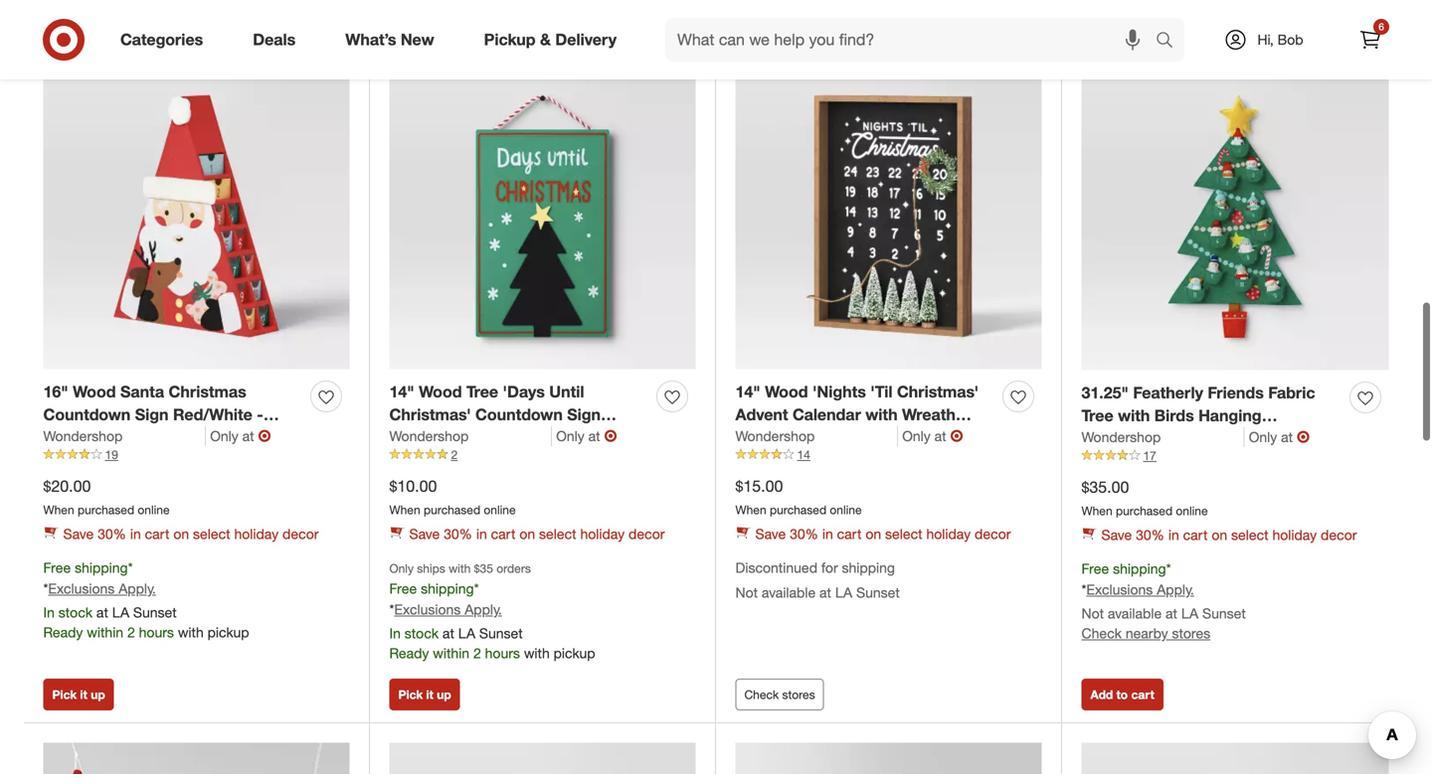 Task type: describe. For each thing, give the bounding box(es) containing it.
christmas' inside 14" wood 'nights 'til christmas' advent calendar with wreath counter black/white - wondershop™
[[897, 383, 979, 402]]

in for $35.00
[[1169, 527, 1179, 544]]

only for sign
[[556, 427, 585, 445]]

save 30% in cart on select holiday decor for $10.00
[[409, 526, 665, 543]]

stock inside free shipping * * exclusions apply. in stock at  la sunset ready within 2 hours with pickup
[[58, 604, 93, 622]]

only inside only ships with $35 orders free shipping * * exclusions apply. in stock at  la sunset ready within 2 hours with pickup
[[389, 562, 414, 576]]

with inside free shipping * * exclusions apply. in stock at  la sunset ready within 2 hours with pickup
[[178, 624, 204, 641]]

select for 16" wood santa christmas countdown sign red/white - wondershop™
[[193, 526, 230, 543]]

14" wood tree 'days until christmas' countdown sign green - wondershop™
[[389, 383, 601, 447]]

hi,
[[1258, 31, 1274, 48]]

- inside '14" wood tree 'days until christmas' countdown sign green - wondershop™'
[[440, 428, 446, 447]]

31.25" featherly friends fabric tree with birds hanging christmas countdown calendar green - wondershop™ link
[[1082, 382, 1342, 471]]

$35
[[474, 562, 493, 576]]

featherly
[[1133, 383, 1204, 403]]

2 inside only ships with $35 orders free shipping * * exclusions apply. in stock at  la sunset ready within 2 hours with pickup
[[473, 645, 481, 663]]

2 vertical spatial stores
[[782, 688, 815, 703]]

until
[[549, 383, 584, 402]]

$15.00 when purchased online
[[736, 477, 862, 518]]

14" wood tree 'days until christmas' countdown sign green - wondershop™ link
[[389, 381, 649, 447]]

in for $15.00
[[822, 526, 833, 543]]

14" for 14" wood 'nights 'til christmas' advent calendar with wreath counter black/white - wondershop™
[[736, 383, 761, 402]]

¬ for 14" wood tree 'days until christmas' countdown sign green - wondershop™
[[604, 426, 617, 446]]

6
[[1379, 20, 1384, 33]]

up for 16" wood santa christmas countdown sign red/white - wondershop™
[[91, 688, 105, 703]]

19 link
[[43, 446, 350, 464]]

1 vertical spatial add to cart
[[1091, 688, 1155, 703]]

2 check stores button from the top
[[736, 679, 824, 711]]

at inside free shipping * * exclusions apply. not available at la sunset check nearby stores
[[1166, 605, 1178, 623]]

14" for 14" wood tree 'days until christmas' countdown sign green - wondershop™
[[389, 383, 414, 402]]

17 link
[[1082, 447, 1389, 465]]

14" wood 'nights 'til christmas' advent calendar with wreath counter black/white - wondershop™ link
[[736, 381, 995, 470]]

bob
[[1278, 31, 1304, 48]]

advent
[[736, 405, 788, 425]]

green inside 31.25" featherly friends fabric tree with birds hanging christmas countdown calendar green - wondershop™
[[1082, 452, 1128, 471]]

$10.00
[[389, 477, 437, 496]]

to for the bottom add to cart button
[[1117, 688, 1128, 703]]

select for 14" wood tree 'days until christmas' countdown sign green - wondershop™
[[539, 526, 576, 543]]

ready inside free shipping * * exclusions apply. in stock at  la sunset ready within 2 hours with pickup
[[43, 624, 83, 641]]

16"
[[43, 383, 68, 402]]

on for $15.00
[[866, 526, 881, 543]]

14
[[797, 447, 811, 462]]

$35.00 when purchased online
[[1082, 478, 1208, 519]]

¬ for 14" wood 'nights 'til christmas' advent calendar with wreath counter black/white - wondershop™
[[950, 426, 963, 446]]

wondershop™ inside '14" wood tree 'days until christmas' countdown sign green - wondershop™'
[[451, 428, 555, 447]]

30% for $15.00
[[790, 526, 819, 543]]

wondershop™ inside 16" wood santa christmas countdown sign red/white - wondershop™
[[43, 428, 147, 447]]

&
[[540, 30, 551, 49]]

tree inside 31.25" featherly friends fabric tree with birds hanging christmas countdown calendar green - wondershop™
[[1082, 406, 1114, 426]]

select for 14" wood 'nights 'til christmas' advent calendar with wreath counter black/white - wondershop™
[[885, 526, 923, 543]]

shipping inside free shipping * * exclusions apply. not available at la sunset check nearby stores
[[1113, 561, 1166, 578]]

friends
[[1208, 383, 1264, 403]]

wondershop link for advent
[[736, 426, 898, 446]]

'days
[[503, 383, 545, 402]]

free shipping * * exclusions apply. not available at la sunset check nearby stores
[[1082, 561, 1246, 642]]

0 vertical spatial stores
[[782, 8, 815, 22]]

2 link
[[389, 446, 696, 464]]

add for topmost add to cart button
[[52, 8, 75, 22]]

only for -
[[210, 427, 238, 445]]

only for hanging
[[1249, 428, 1277, 446]]

free for $35.00
[[1082, 561, 1109, 578]]

ready inside only ships with $35 orders free shipping * * exclusions apply. in stock at  la sunset ready within 2 hours with pickup
[[389, 645, 429, 663]]

only ships with $35 orders free shipping * * exclusions apply. in stock at  la sunset ready within 2 hours with pickup
[[389, 562, 595, 663]]

$15.00
[[736, 477, 783, 496]]

14" wood 'nights 'til christmas' advent calendar with wreath counter black/white - wondershop™
[[736, 383, 979, 470]]

exclusions apply. link for $35.00
[[1087, 581, 1194, 599]]

shipping inside discontinued for shipping not available at la sunset
[[842, 560, 895, 577]]

online for $35.00
[[1176, 504, 1208, 519]]

exclusions for $20.00
[[48, 580, 115, 598]]

free shipping * * exclusions apply. in stock at  la sunset ready within 2 hours with pickup
[[43, 560, 249, 641]]

'nights
[[813, 383, 866, 402]]

16" wood santa christmas countdown sign red/white - wondershop™
[[43, 383, 263, 447]]

holiday for 31.25" featherly friends fabric tree with birds hanging christmas countdown calendar green - wondershop™
[[1273, 527, 1317, 544]]

at inside discontinued for shipping not available at la sunset
[[820, 584, 831, 602]]

save for $35.00
[[1102, 527, 1132, 544]]

decor for 16" wood santa christmas countdown sign red/white - wondershop™
[[283, 526, 319, 543]]

what's
[[345, 30, 396, 49]]

calendar inside 31.25" featherly friends fabric tree with birds hanging christmas countdown calendar green - wondershop™
[[1256, 429, 1324, 448]]

it for 16" wood santa christmas countdown sign red/white - wondershop™
[[80, 688, 87, 703]]

check for second check stores button from the top of the page
[[745, 688, 779, 703]]

search button
[[1147, 18, 1195, 66]]

pick it up for 16" wood santa christmas countdown sign red/white - wondershop™
[[52, 688, 105, 703]]

orders
[[497, 562, 531, 576]]

16" wood santa christmas countdown sign red/white - wondershop™ link
[[43, 381, 303, 447]]

green inside '14" wood tree 'days until christmas' countdown sign green - wondershop™'
[[389, 428, 435, 447]]

17
[[1143, 448, 1157, 463]]

pickup
[[484, 30, 536, 49]]

categories link
[[103, 18, 228, 62]]

save 30% in cart on select holiday decor for $20.00
[[63, 526, 319, 543]]

when for $35.00
[[1082, 504, 1113, 519]]

exclusions for $35.00
[[1087, 581, 1153, 599]]

fabric
[[1268, 383, 1316, 403]]

add for the bottom add to cart button
[[1091, 688, 1113, 703]]

with inside 14" wood 'nights 'til christmas' advent calendar with wreath counter black/white - wondershop™
[[866, 405, 898, 425]]

exclusions inside only ships with $35 orders free shipping * * exclusions apply. in stock at  la sunset ready within 2 hours with pickup
[[394, 601, 461, 619]]

- inside 31.25" featherly friends fabric tree with birds hanging christmas countdown calendar green - wondershop™
[[1132, 452, 1138, 471]]

exclusions apply. link for $20.00
[[48, 580, 156, 598]]

19
[[105, 447, 118, 462]]

0 horizontal spatial add to cart
[[52, 8, 116, 22]]

cart for 14" wood tree 'days until christmas' countdown sign green - wondershop™
[[491, 526, 516, 543]]

tree inside '14" wood tree 'days until christmas' countdown sign green - wondershop™'
[[466, 383, 498, 402]]

6 link
[[1349, 18, 1393, 62]]

birds
[[1155, 406, 1194, 426]]

at inside free shipping * * exclusions apply. in stock at  la sunset ready within 2 hours with pickup
[[96, 604, 108, 622]]

red/white
[[173, 405, 252, 425]]

decor for 14" wood 'nights 'til christmas' advent calendar with wreath counter black/white - wondershop™
[[975, 526, 1011, 543]]

countdown inside 16" wood santa christmas countdown sign red/white - wondershop™
[[43, 405, 131, 425]]

pickup & delivery
[[484, 30, 617, 49]]

pick it up button for 14" wood tree 'days until christmas' countdown sign green - wondershop™
[[389, 679, 460, 711]]

nearby
[[1126, 625, 1168, 642]]

with inside 31.25" featherly friends fabric tree with birds hanging christmas countdown calendar green - wondershop™
[[1118, 406, 1150, 426]]

christmas' inside '14" wood tree 'days until christmas' countdown sign green - wondershop™'
[[389, 405, 471, 425]]

$20.00 when purchased online
[[43, 477, 170, 518]]

wood for santa
[[73, 383, 116, 402]]

purchased for $10.00
[[424, 503, 480, 518]]

discontinued for shipping not available at la sunset
[[736, 560, 900, 602]]

2 horizontal spatial pick it up button
[[1082, 0, 1152, 31]]

not inside discontinued for shipping not available at la sunset
[[736, 584, 758, 602]]

wondershop™ inside 31.25" featherly friends fabric tree with birds hanging christmas countdown calendar green - wondershop™
[[1143, 452, 1247, 471]]

31.25" featherly friends fabric tree with birds hanging christmas countdown calendar green - wondershop™
[[1082, 383, 1324, 471]]

check inside free shipping * * exclusions apply. not available at la sunset check nearby stores
[[1082, 625, 1122, 642]]

decor for 14" wood tree 'days until christmas' countdown sign green - wondershop™
[[629, 526, 665, 543]]

save for $20.00
[[63, 526, 94, 543]]

sunset inside free shipping * * exclusions apply. in stock at  la sunset ready within 2 hours with pickup
[[133, 604, 177, 622]]

within inside free shipping * * exclusions apply. in stock at  la sunset ready within 2 hours with pickup
[[87, 624, 123, 641]]

check for first check stores button from the top of the page
[[745, 8, 779, 22]]

free inside only ships with $35 orders free shipping * * exclusions apply. in stock at  la sunset ready within 2 hours with pickup
[[389, 581, 417, 598]]

0 vertical spatial add to cart button
[[43, 0, 125, 31]]

countdown inside 31.25" featherly friends fabric tree with birds hanging christmas countdown calendar green - wondershop™
[[1164, 429, 1251, 448]]



Task type: locate. For each thing, give the bounding box(es) containing it.
add to cart
[[52, 8, 116, 22], [1091, 688, 1155, 703]]

on up free shipping * * exclusions apply. in stock at  la sunset ready within 2 hours with pickup
[[173, 526, 189, 543]]

wondershop link up '$10.00 when purchased online'
[[389, 426, 552, 446]]

decor for 31.25" featherly friends fabric tree with birds hanging christmas countdown calendar green - wondershop™
[[1321, 527, 1357, 544]]

pick for 14" wood tree 'days until christmas' countdown sign green - wondershop™
[[398, 688, 423, 703]]

holiday for 14" wood 'nights 'til christmas' advent calendar with wreath counter black/white - wondershop™
[[926, 526, 971, 543]]

save 30% in cart on select holiday decor down '17' link
[[1102, 527, 1357, 544]]

1 horizontal spatial 2
[[451, 447, 458, 462]]

pickup inside free shipping * * exclusions apply. in stock at  la sunset ready within 2 hours with pickup
[[208, 624, 249, 641]]

exclusions down $20.00 when purchased online
[[48, 580, 115, 598]]

purchased for $15.00
[[770, 503, 827, 518]]

1 vertical spatial stores
[[1172, 625, 1211, 642]]

¬ up 2 link
[[604, 426, 617, 446]]

wondershop link for christmas'
[[389, 426, 552, 446]]

available inside discontinued for shipping not available at la sunset
[[762, 584, 816, 602]]

$20.00
[[43, 477, 91, 496]]

1 horizontal spatial pickup
[[554, 645, 595, 663]]

0 horizontal spatial to
[[78, 8, 90, 22]]

sign down until
[[567, 405, 601, 425]]

2 horizontal spatial exclusions apply. link
[[1087, 581, 1194, 599]]

1 vertical spatial christmas'
[[389, 405, 471, 425]]

decor
[[283, 526, 319, 543], [629, 526, 665, 543], [975, 526, 1011, 543], [1321, 527, 1357, 544]]

1 vertical spatial check stores
[[745, 688, 815, 703]]

0 vertical spatial within
[[87, 624, 123, 641]]

1 vertical spatial 2
[[127, 624, 135, 641]]

shipping inside only ships with $35 orders free shipping * * exclusions apply. in stock at  la sunset ready within 2 hours with pickup
[[421, 581, 474, 598]]

0 vertical spatial add to cart
[[52, 8, 116, 22]]

0 horizontal spatial green
[[389, 428, 435, 447]]

cart for 16" wood santa christmas countdown sign red/white - wondershop™
[[145, 526, 170, 543]]

purchased for $20.00
[[78, 503, 134, 518]]

purchased inside '$10.00 when purchased online'
[[424, 503, 480, 518]]

available inside free shipping * * exclusions apply. not available at la sunset check nearby stores
[[1108, 605, 1162, 623]]

free for $20.00
[[43, 560, 71, 577]]

free
[[43, 560, 71, 577], [1082, 561, 1109, 578], [389, 581, 417, 598]]

in for $20.00
[[130, 526, 141, 543]]

¬
[[258, 426, 271, 446], [604, 426, 617, 446], [950, 426, 963, 446], [1297, 427, 1310, 447]]

when for $20.00
[[43, 503, 74, 518]]

apply. up nearby
[[1157, 581, 1194, 599]]

wondershop up $10.00
[[389, 427, 469, 445]]

wondershop link for with
[[1082, 427, 1245, 447]]

1 vertical spatial available
[[1108, 605, 1162, 623]]

free inside free shipping * * exclusions apply. not available at la sunset check nearby stores
[[1082, 561, 1109, 578]]

1 horizontal spatial pick it up
[[398, 688, 451, 703]]

in down $35.00 when purchased online
[[1169, 527, 1179, 544]]

wondershop up '19'
[[43, 427, 123, 445]]

countdown inside '14" wood tree 'days until christmas' countdown sign green - wondershop™'
[[475, 405, 563, 425]]

wondershop™ down birds
[[1143, 452, 1247, 471]]

select down '17' link
[[1231, 527, 1269, 544]]

wood right 16"
[[73, 383, 116, 402]]

- right "red/white" at the left of the page
[[257, 405, 263, 425]]

save down $35.00 when purchased online
[[1102, 527, 1132, 544]]

hours inside only ships with $35 orders free shipping * * exclusions apply. in stock at  la sunset ready within 2 hours with pickup
[[485, 645, 520, 663]]

14" inside '14" wood tree 'days until christmas' countdown sign green - wondershop™'
[[389, 383, 414, 402]]

la
[[835, 584, 853, 602], [112, 604, 129, 622], [1182, 605, 1199, 623], [458, 625, 475, 643]]

within inside only ships with $35 orders free shipping * * exclusions apply. in stock at  la sunset ready within 2 hours with pickup
[[433, 645, 470, 663]]

0 vertical spatial tree
[[466, 383, 498, 402]]

christmas' up the wreath
[[897, 383, 979, 402]]

save 30% in cart on select holiday decor for $15.00
[[755, 526, 1011, 543]]

select
[[193, 526, 230, 543], [539, 526, 576, 543], [885, 526, 923, 543], [1231, 527, 1269, 544]]

save 30% in cart on select holiday decor up 'for'
[[755, 526, 1011, 543]]

holiday
[[234, 526, 279, 543], [580, 526, 625, 543], [926, 526, 971, 543], [1273, 527, 1317, 544]]

with
[[866, 405, 898, 425], [1118, 406, 1150, 426], [449, 562, 471, 576], [178, 624, 204, 641], [524, 645, 550, 663]]

hours inside free shipping * * exclusions apply. in stock at  la sunset ready within 2 hours with pickup
[[139, 624, 174, 641]]

wondershop™ up "$20.00"
[[43, 428, 147, 447]]

1 horizontal spatial available
[[1108, 605, 1162, 623]]

apply.
[[119, 580, 156, 598], [1157, 581, 1194, 599], [465, 601, 502, 619]]

0 vertical spatial check
[[745, 8, 779, 22]]

- inside 14" wood 'nights 'til christmas' advent calendar with wreath counter black/white - wondershop™
[[897, 428, 904, 447]]

ships
[[417, 562, 445, 576]]

1 horizontal spatial apply.
[[465, 601, 502, 619]]

sign down santa
[[135, 405, 169, 425]]

exclusions apply. link down the ships at left
[[394, 601, 502, 619]]

green up $10.00
[[389, 428, 435, 447]]

¬ for 16" wood santa christmas countdown sign red/white - wondershop™
[[258, 426, 271, 446]]

on up discontinued for shipping not available at la sunset
[[866, 526, 881, 543]]

30%
[[98, 526, 126, 543], [444, 526, 472, 543], [790, 526, 819, 543], [1136, 527, 1165, 544]]

wondershop™
[[43, 428, 147, 447], [451, 428, 555, 447], [736, 451, 840, 470], [1143, 452, 1247, 471]]

0 horizontal spatial pickup
[[208, 624, 249, 641]]

1 horizontal spatial countdown
[[475, 405, 563, 425]]

1 horizontal spatial to
[[1117, 688, 1128, 703]]

1 horizontal spatial in
[[389, 625, 401, 643]]

1 horizontal spatial up
[[437, 688, 451, 703]]

save up the ships at left
[[409, 526, 440, 543]]

30% for $20.00
[[98, 526, 126, 543]]

christmas up "red/white" at the left of the page
[[169, 383, 246, 402]]

1 vertical spatial check stores button
[[736, 679, 824, 711]]

it for 14" wood tree 'days until christmas' countdown sign green - wondershop™
[[426, 688, 434, 703]]

¬ down fabric
[[1297, 427, 1310, 447]]

1 14" from the left
[[389, 383, 414, 402]]

in inside only ships with $35 orders free shipping * * exclusions apply. in stock at  la sunset ready within 2 hours with pickup
[[389, 625, 401, 643]]

0 horizontal spatial tree
[[466, 383, 498, 402]]

green up $35.00
[[1082, 452, 1128, 471]]

online inside $35.00 when purchased online
[[1176, 504, 1208, 519]]

countdown
[[43, 405, 131, 425], [475, 405, 563, 425], [1164, 429, 1251, 448]]

when down "$20.00"
[[43, 503, 74, 518]]

select down 14 link
[[885, 526, 923, 543]]

sign inside '14" wood tree 'days until christmas' countdown sign green - wondershop™'
[[567, 405, 601, 425]]

on down '17' link
[[1212, 527, 1228, 544]]

up for 14" wood tree 'days until christmas' countdown sign green - wondershop™
[[437, 688, 451, 703]]

1 vertical spatial green
[[1082, 452, 1128, 471]]

save for $10.00
[[409, 526, 440, 543]]

christmas inside 31.25" featherly friends fabric tree with birds hanging christmas countdown calendar green - wondershop™
[[1082, 429, 1159, 448]]

0 horizontal spatial christmas
[[169, 383, 246, 402]]

save down $20.00 when purchased online
[[63, 526, 94, 543]]

on for $35.00
[[1212, 527, 1228, 544]]

when for $15.00
[[736, 503, 767, 518]]

14" wood 'nights 'til christmas' advent calendar with wreath counter black/white - wondershop™ image
[[736, 63, 1042, 370], [736, 63, 1042, 370]]

when down $10.00
[[389, 503, 420, 518]]

purchased for $35.00
[[1116, 504, 1173, 519]]

wondershop down advent at the bottom of the page
[[736, 427, 815, 445]]

online for $15.00
[[830, 503, 862, 518]]

categories
[[120, 30, 203, 49]]

14 link
[[736, 446, 1042, 464]]

exclusions inside free shipping * * exclusions apply. not available at la sunset check nearby stores
[[1087, 581, 1153, 599]]

wood inside 16" wood santa christmas countdown sign red/white - wondershop™
[[73, 383, 116, 402]]

1 vertical spatial pickup
[[554, 645, 595, 663]]

1 vertical spatial in
[[389, 625, 401, 643]]

$10.00 when purchased online
[[389, 477, 516, 518]]

0 horizontal spatial 14"
[[389, 383, 414, 402]]

hanging
[[1199, 406, 1262, 426]]

$35.00
[[1082, 478, 1129, 497]]

purchased inside $20.00 when purchased online
[[78, 503, 134, 518]]

purchased down $35.00
[[1116, 504, 1173, 519]]

tree down 31.25"
[[1082, 406, 1114, 426]]

2 vertical spatial 2
[[473, 645, 481, 663]]

exclusions apply. link down $20.00 when purchased online
[[48, 580, 156, 598]]

apply. for $35.00
[[1157, 581, 1194, 599]]

new
[[401, 30, 434, 49]]

wood for 'nights
[[765, 383, 808, 402]]

0 horizontal spatial countdown
[[43, 405, 131, 425]]

hi, bob
[[1258, 31, 1304, 48]]

select for 31.25" featherly friends fabric tree with birds hanging christmas countdown calendar green - wondershop™
[[1231, 527, 1269, 544]]

deals
[[253, 30, 296, 49]]

1 vertical spatial to
[[1117, 688, 1128, 703]]

on
[[173, 526, 189, 543], [520, 526, 535, 543], [866, 526, 881, 543], [1212, 527, 1228, 544]]

0 horizontal spatial wood
[[73, 383, 116, 402]]

14" up advent at the bottom of the page
[[736, 383, 761, 402]]

wood inside 14" wood 'nights 'til christmas' advent calendar with wreath counter black/white - wondershop™
[[765, 383, 808, 402]]

1 horizontal spatial exclusions
[[394, 601, 461, 619]]

1 horizontal spatial free
[[389, 581, 417, 598]]

to
[[78, 8, 90, 22], [1117, 688, 1128, 703]]

sunset inside discontinued for shipping not available at la sunset
[[856, 584, 900, 602]]

shipping inside free shipping * * exclusions apply. in stock at  la sunset ready within 2 hours with pickup
[[75, 560, 128, 577]]

2 horizontal spatial pick
[[1091, 8, 1115, 22]]

2 horizontal spatial countdown
[[1164, 429, 1251, 448]]

exclusions inside free shipping * * exclusions apply. in stock at  la sunset ready within 2 hours with pickup
[[48, 580, 115, 598]]

0 horizontal spatial not
[[736, 584, 758, 602]]

cart for 31.25" featherly friends fabric tree with birds hanging christmas countdown calendar green - wondershop™
[[1183, 527, 1208, 544]]

only at ¬ for hanging
[[1249, 427, 1310, 447]]

0 vertical spatial 2
[[451, 447, 458, 462]]

0 horizontal spatial hours
[[139, 624, 174, 641]]

wondershop™ down counter
[[736, 451, 840, 470]]

wood left 'days
[[419, 383, 462, 402]]

0 vertical spatial green
[[389, 428, 435, 447]]

0 horizontal spatial ready
[[43, 624, 83, 641]]

christmas
[[169, 383, 246, 402], [1082, 429, 1159, 448]]

0 horizontal spatial free
[[43, 560, 71, 577]]

pickup
[[208, 624, 249, 641], [554, 645, 595, 663]]

calendar down 'nights at the right of page
[[793, 405, 861, 425]]

only at ¬ for -
[[210, 426, 271, 446]]

stock inside only ships with $35 orders free shipping * * exclusions apply. in stock at  la sunset ready within 2 hours with pickup
[[405, 625, 439, 643]]

only left the ships at left
[[389, 562, 414, 576]]

0 horizontal spatial it
[[80, 688, 87, 703]]

check stores button
[[736, 0, 824, 31], [736, 679, 824, 711]]

14" up $10.00
[[389, 383, 414, 402]]

apply. for $20.00
[[119, 580, 156, 598]]

2 horizontal spatial pick it up
[[1091, 8, 1144, 22]]

2 horizontal spatial it
[[1119, 8, 1126, 22]]

purchased
[[78, 503, 134, 518], [424, 503, 480, 518], [770, 503, 827, 518], [1116, 504, 1173, 519]]

in up $35
[[476, 526, 487, 543]]

stock
[[58, 604, 93, 622], [405, 625, 439, 643]]

only at ¬ for with
[[902, 426, 963, 446]]

wreath
[[902, 405, 956, 425]]

only at ¬ down the wreath
[[902, 426, 963, 446]]

1 vertical spatial within
[[433, 645, 470, 663]]

exclusions up check nearby stores button
[[1087, 581, 1153, 599]]

2 check stores from the top
[[745, 688, 815, 703]]

calendar
[[793, 405, 861, 425], [1256, 429, 1324, 448]]

purchased inside the $15.00 when purchased online
[[770, 503, 827, 518]]

sunset inside only ships with $35 orders free shipping * * exclusions apply. in stock at  la sunset ready within 2 hours with pickup
[[479, 625, 523, 643]]

christmas down 31.25"
[[1082, 429, 1159, 448]]

wondershop™ down 'days
[[451, 428, 555, 447]]

sign inside 16" wood santa christmas countdown sign red/white - wondershop™
[[135, 405, 169, 425]]

30% for $35.00
[[1136, 527, 1165, 544]]

cart
[[93, 8, 116, 22], [145, 526, 170, 543], [491, 526, 516, 543], [837, 526, 862, 543], [1183, 527, 1208, 544], [1131, 688, 1155, 703]]

save 30% in cart on select holiday decor up orders
[[409, 526, 665, 543]]

online up 'for'
[[830, 503, 862, 518]]

wondershop for christmas'
[[389, 427, 469, 445]]

What can we help you find? suggestions appear below search field
[[665, 18, 1161, 62]]

not down discontinued
[[736, 584, 758, 602]]

christmas inside 16" wood santa christmas countdown sign red/white - wondershop™
[[169, 383, 246, 402]]

wood up advent at the bottom of the page
[[765, 383, 808, 402]]

countdown down 'days
[[475, 405, 563, 425]]

1 horizontal spatial 14"
[[736, 383, 761, 402]]

available up check nearby stores button
[[1108, 605, 1162, 623]]

1 wood from the left
[[73, 383, 116, 402]]

online up orders
[[484, 503, 516, 518]]

cart for 14" wood 'nights 'til christmas' advent calendar with wreath counter black/white - wondershop™
[[837, 526, 862, 543]]

pick it up for 14" wood tree 'days until christmas' countdown sign green - wondershop™
[[398, 688, 451, 703]]

when inside '$10.00 when purchased online'
[[389, 503, 420, 518]]

2 14" from the left
[[736, 383, 761, 402]]

0 horizontal spatial pick it up
[[52, 688, 105, 703]]

0 horizontal spatial available
[[762, 584, 816, 602]]

exclusions apply. link
[[48, 580, 156, 598], [1087, 581, 1194, 599], [394, 601, 502, 619]]

shipping up nearby
[[1113, 561, 1166, 578]]

online for $20.00
[[138, 503, 170, 518]]

¬ for 31.25" featherly friends fabric tree with birds hanging christmas countdown calendar green - wondershop™
[[1297, 427, 1310, 447]]

stores
[[782, 8, 815, 22], [1172, 625, 1211, 642], [782, 688, 815, 703]]

wondershop up 17
[[1082, 428, 1161, 446]]

shipping down the ships at left
[[421, 581, 474, 598]]

la inside only ships with $35 orders free shipping * * exclusions apply. in stock at  la sunset ready within 2 hours with pickup
[[458, 625, 475, 643]]

black/white
[[801, 428, 893, 447]]

at inside only ships with $35 orders free shipping * * exclusions apply. in stock at  la sunset ready within 2 hours with pickup
[[443, 625, 454, 643]]

purchased down $10.00
[[424, 503, 480, 518]]

counter
[[736, 428, 797, 447]]

exclusions down the ships at left
[[394, 601, 461, 619]]

purchased inside $35.00 when purchased online
[[1116, 504, 1173, 519]]

1 horizontal spatial sign
[[567, 405, 601, 425]]

la inside free shipping * * exclusions apply. not available at la sunset check nearby stores
[[1182, 605, 1199, 623]]

wondershop for sign
[[43, 427, 123, 445]]

on up orders
[[520, 526, 535, 543]]

2 sign from the left
[[567, 405, 601, 425]]

available down discontinued
[[762, 584, 816, 602]]

delivery
[[555, 30, 617, 49]]

2 wood from the left
[[419, 383, 462, 402]]

- left 17
[[1132, 452, 1138, 471]]

on for $10.00
[[520, 526, 535, 543]]

to down check nearby stores button
[[1117, 688, 1128, 703]]

free inside free shipping * * exclusions apply. in stock at  la sunset ready within 2 hours with pickup
[[43, 560, 71, 577]]

countdown down 16"
[[43, 405, 131, 425]]

save for $15.00
[[755, 526, 786, 543]]

1 check stores from the top
[[745, 8, 815, 22]]

1 vertical spatial stock
[[405, 625, 439, 643]]

save 30% in cart on select holiday decor for $35.00
[[1102, 527, 1357, 544]]

0 horizontal spatial 2
[[127, 624, 135, 641]]

1 horizontal spatial exclusions apply. link
[[394, 601, 502, 619]]

1 horizontal spatial calendar
[[1256, 429, 1324, 448]]

online down '17' link
[[1176, 504, 1208, 519]]

0 horizontal spatial calendar
[[793, 405, 861, 425]]

save 30% in cart on select holiday decor
[[63, 526, 319, 543], [409, 526, 665, 543], [755, 526, 1011, 543], [1102, 527, 1357, 544]]

apply. inside only ships with $35 orders free shipping * * exclusions apply. in stock at  la sunset ready within 2 hours with pickup
[[465, 601, 502, 619]]

select down the 19 link
[[193, 526, 230, 543]]

'til
[[871, 383, 893, 402]]

pick for 16" wood santa christmas countdown sign red/white - wondershop™
[[52, 688, 77, 703]]

2 horizontal spatial wood
[[765, 383, 808, 402]]

on for $20.00
[[173, 526, 189, 543]]

online inside '$10.00 when purchased online'
[[484, 503, 516, 518]]

not up check nearby stores button
[[1082, 605, 1104, 623]]

it
[[1119, 8, 1126, 22], [80, 688, 87, 703], [426, 688, 434, 703]]

0 vertical spatial check stores
[[745, 8, 815, 22]]

for
[[821, 560, 838, 577]]

when for $10.00
[[389, 503, 420, 518]]

check stores
[[745, 8, 815, 22], [745, 688, 815, 703]]

not inside free shipping * * exclusions apply. not available at la sunset check nearby stores
[[1082, 605, 1104, 623]]

0 vertical spatial christmas
[[169, 383, 246, 402]]

30% down $20.00 when purchased online
[[98, 526, 126, 543]]

apply. inside free shipping * * exclusions apply. in stock at  la sunset ready within 2 hours with pickup
[[119, 580, 156, 598]]

only
[[210, 427, 238, 445], [556, 427, 585, 445], [902, 427, 931, 445], [1249, 428, 1277, 446], [389, 562, 414, 576]]

apply. down $20.00 when purchased online
[[119, 580, 156, 598]]

wood for tree
[[419, 383, 462, 402]]

only for with
[[902, 427, 931, 445]]

save up discontinued
[[755, 526, 786, 543]]

1 horizontal spatial add
[[1091, 688, 1113, 703]]

sunset inside free shipping * * exclusions apply. not available at la sunset check nearby stores
[[1203, 605, 1246, 623]]

in
[[43, 604, 55, 622], [389, 625, 401, 643]]

calendar down fabric
[[1256, 429, 1324, 448]]

- inside 16" wood santa christmas countdown sign red/white - wondershop™
[[257, 405, 263, 425]]

la inside discontinued for shipping not available at la sunset
[[835, 584, 853, 602]]

1 horizontal spatial not
[[1082, 605, 1104, 623]]

14" wood tree 'days until christmas' countdown sign green - wondershop™ image
[[389, 63, 696, 370], [389, 63, 696, 370]]

in up 'for'
[[822, 526, 833, 543]]

2 horizontal spatial up
[[1129, 8, 1144, 22]]

to left categories 'link'
[[78, 8, 90, 22]]

1 vertical spatial not
[[1082, 605, 1104, 623]]

only at ¬ for sign
[[556, 426, 617, 446]]

wondershop link up 17
[[1082, 427, 1245, 447]]

only up 2 link
[[556, 427, 585, 445]]

pickup & delivery link
[[467, 18, 642, 62]]

ready
[[43, 624, 83, 641], [389, 645, 429, 663]]

when inside $20.00 when purchased online
[[43, 503, 74, 518]]

wondershop link for sign
[[43, 426, 206, 446]]

online inside $20.00 when purchased online
[[138, 503, 170, 518]]

0 vertical spatial ready
[[43, 624, 83, 641]]

shipping
[[75, 560, 128, 577], [842, 560, 895, 577], [1113, 561, 1166, 578], [421, 581, 474, 598]]

6' fabric stocking, hat and mitten hanging garland christmas advent calendar red/white - wondershop™ image
[[43, 744, 350, 775], [43, 744, 350, 775]]

apply. down $35
[[465, 601, 502, 619]]

14" inside 14" wood 'nights 'til christmas' advent calendar with wreath counter black/white - wondershop™
[[736, 383, 761, 402]]

countdown down hanging
[[1164, 429, 1251, 448]]

hours
[[139, 624, 174, 641], [485, 645, 520, 663]]

2 horizontal spatial apply.
[[1157, 581, 1194, 599]]

only down the wreath
[[902, 427, 931, 445]]

save 30% in cart on select holiday decor down the 19 link
[[63, 526, 319, 543]]

pick it up button for 16" wood santa christmas countdown sign red/white - wondershop™
[[43, 679, 114, 711]]

0 horizontal spatial sign
[[135, 405, 169, 425]]

shipping right 'for'
[[842, 560, 895, 577]]

*
[[128, 560, 133, 577], [1166, 561, 1171, 578], [43, 580, 48, 598], [474, 581, 479, 598], [1082, 581, 1087, 599], [389, 601, 394, 619]]

1 horizontal spatial tree
[[1082, 406, 1114, 426]]

pickup inside only ships with $35 orders free shipping * * exclusions apply. in stock at  la sunset ready within 2 hours with pickup
[[554, 645, 595, 663]]

in down $20.00 when purchased online
[[130, 526, 141, 543]]

when down $15.00
[[736, 503, 767, 518]]

2 horizontal spatial exclusions
[[1087, 581, 1153, 599]]

select down 2 link
[[539, 526, 576, 543]]

0 horizontal spatial within
[[87, 624, 123, 641]]

when down $35.00
[[1082, 504, 1113, 519]]

30% down the $15.00 when purchased online
[[790, 526, 819, 543]]

holiday for 16" wood santa christmas countdown sign red/white - wondershop™
[[234, 526, 279, 543]]

30% for $10.00
[[444, 526, 472, 543]]

16" wood santa christmas countdown sign red/white - wondershop™ image
[[43, 63, 350, 370], [43, 63, 350, 370], [389, 744, 696, 775], [389, 744, 696, 775]]

wondershop for advent
[[736, 427, 815, 445]]

purchased down $15.00
[[770, 503, 827, 518]]

wondershop link up 14
[[736, 426, 898, 446]]

in
[[130, 526, 141, 543], [476, 526, 487, 543], [822, 526, 833, 543], [1169, 527, 1179, 544]]

1 vertical spatial tree
[[1082, 406, 1114, 426]]

wondershop for with
[[1082, 428, 1161, 446]]

santa
[[120, 383, 164, 402]]

1 horizontal spatial christmas
[[1082, 429, 1159, 448]]

1 horizontal spatial christmas'
[[897, 383, 979, 402]]

0 horizontal spatial exclusions
[[48, 580, 115, 598]]

only at ¬
[[210, 426, 271, 446], [556, 426, 617, 446], [902, 426, 963, 446], [1249, 427, 1310, 447]]

1 horizontal spatial pick it up button
[[389, 679, 460, 711]]

check nearby stores button
[[1082, 624, 1211, 644]]

2 horizontal spatial 2
[[473, 645, 481, 663]]

0 horizontal spatial stock
[[58, 604, 93, 622]]

3 wood from the left
[[765, 383, 808, 402]]

christmas' up $10.00
[[389, 405, 471, 425]]

1 vertical spatial ready
[[389, 645, 429, 663]]

up
[[1129, 8, 1144, 22], [91, 688, 105, 703], [437, 688, 451, 703]]

pick
[[1091, 8, 1115, 22], [52, 688, 77, 703], [398, 688, 423, 703]]

0 vertical spatial christmas'
[[897, 383, 979, 402]]

- down the wreath
[[897, 428, 904, 447]]

- up '$10.00 when purchased online'
[[440, 428, 446, 447]]

0 vertical spatial check stores button
[[736, 0, 824, 31]]

0 horizontal spatial up
[[91, 688, 105, 703]]

0 vertical spatial to
[[78, 8, 90, 22]]

1 vertical spatial christmas
[[1082, 429, 1159, 448]]

wood inside '14" wood tree 'days until christmas' countdown sign green - wondershop™'
[[419, 383, 462, 402]]

holiday for 14" wood tree 'days until christmas' countdown sign green - wondershop™
[[580, 526, 625, 543]]

when inside $35.00 when purchased online
[[1082, 504, 1113, 519]]

1 horizontal spatial add to cart
[[1091, 688, 1155, 703]]

search
[[1147, 32, 1195, 51]]

only at ¬ up 2 link
[[556, 426, 617, 446]]

¬ up the 19 link
[[258, 426, 271, 446]]

in for $10.00
[[476, 526, 487, 543]]

0 vertical spatial calendar
[[793, 405, 861, 425]]

0 vertical spatial available
[[762, 584, 816, 602]]

wondershop™ inside 14" wood 'nights 'til christmas' advent calendar with wreath counter black/white - wondershop™
[[736, 451, 840, 470]]

apply. inside free shipping * * exclusions apply. not available at la sunset check nearby stores
[[1157, 581, 1194, 599]]

to for topmost add to cart button
[[78, 8, 90, 22]]

1 vertical spatial add
[[1091, 688, 1113, 703]]

31.25" featherly friends fabric tree with birds hanging christmas countdown calendar green - wondershop™ image
[[1082, 63, 1389, 371], [1082, 63, 1389, 371]]

save
[[63, 526, 94, 543], [409, 526, 440, 543], [755, 526, 786, 543], [1102, 527, 1132, 544]]

exclusions apply. link up nearby
[[1087, 581, 1194, 599]]

1 check stores button from the top
[[736, 0, 824, 31]]

la inside free shipping * * exclusions apply. in stock at  la sunset ready within 2 hours with pickup
[[112, 604, 129, 622]]

1 sign from the left
[[135, 405, 169, 425]]

online for $10.00
[[484, 503, 516, 518]]

1 vertical spatial check
[[1082, 625, 1122, 642]]

purchased down "$20.00"
[[78, 503, 134, 518]]

wondershop link up '19'
[[43, 426, 206, 446]]

online inside the $15.00 when purchased online
[[830, 503, 862, 518]]

-
[[257, 405, 263, 425], [440, 428, 446, 447], [897, 428, 904, 447], [1132, 452, 1138, 471]]

stores inside free shipping * * exclusions apply. not available at la sunset check nearby stores
[[1172, 625, 1211, 642]]

tree
[[466, 383, 498, 402], [1082, 406, 1114, 426]]

18" battery operated lit wood ski lodge christmas advent calendar red/brown - wondershop™ image
[[736, 744, 1042, 775], [736, 744, 1042, 775]]

only up '17' link
[[1249, 428, 1277, 446]]

0 vertical spatial stock
[[58, 604, 93, 622]]

1 horizontal spatial pick
[[398, 688, 423, 703]]

deals link
[[236, 18, 321, 62]]

only down "red/white" at the left of the page
[[210, 427, 238, 445]]

1 vertical spatial add to cart button
[[1082, 679, 1164, 711]]

in inside free shipping * * exclusions apply. in stock at  la sunset ready within 2 hours with pickup
[[43, 604, 55, 622]]

within
[[87, 624, 123, 641], [433, 645, 470, 663]]

1 vertical spatial hours
[[485, 645, 520, 663]]

2
[[451, 447, 458, 462], [127, 624, 135, 641], [473, 645, 481, 663]]

wondershop link
[[43, 426, 206, 446], [389, 426, 552, 446], [736, 426, 898, 446], [1082, 427, 1245, 447]]

14"
[[389, 383, 414, 402], [736, 383, 761, 402]]

shipping down $20.00 when purchased online
[[75, 560, 128, 577]]

¬ down the wreath
[[950, 426, 963, 446]]

25" fabric bone with colorful pockets 'deck the paws' hanging christmas advent calendar white - wondershop™ image
[[1082, 744, 1389, 775], [1082, 744, 1389, 775]]

discontinued
[[736, 560, 818, 577]]

sunset
[[856, 584, 900, 602], [133, 604, 177, 622], [1203, 605, 1246, 623], [479, 625, 523, 643]]

31.25"
[[1082, 383, 1129, 403]]

add to cart button
[[43, 0, 125, 31], [1082, 679, 1164, 711]]

what's new
[[345, 30, 434, 49]]

30% down '$10.00 when purchased online'
[[444, 526, 472, 543]]

0 vertical spatial not
[[736, 584, 758, 602]]

2 inside free shipping * * exclusions apply. in stock at  la sunset ready within 2 hours with pickup
[[127, 624, 135, 641]]

0 vertical spatial add
[[52, 8, 75, 22]]

1 horizontal spatial ready
[[389, 645, 429, 663]]

0 vertical spatial pickup
[[208, 624, 249, 641]]

0 horizontal spatial pick
[[52, 688, 77, 703]]

calendar inside 14" wood 'nights 'til christmas' advent calendar with wreath counter black/white - wondershop™
[[793, 405, 861, 425]]

when inside the $15.00 when purchased online
[[736, 503, 767, 518]]

30% down $35.00 when purchased online
[[1136, 527, 1165, 544]]

what's new link
[[328, 18, 459, 62]]



Task type: vqa. For each thing, say whether or not it's contained in the screenshot.
first Candy from the left
no



